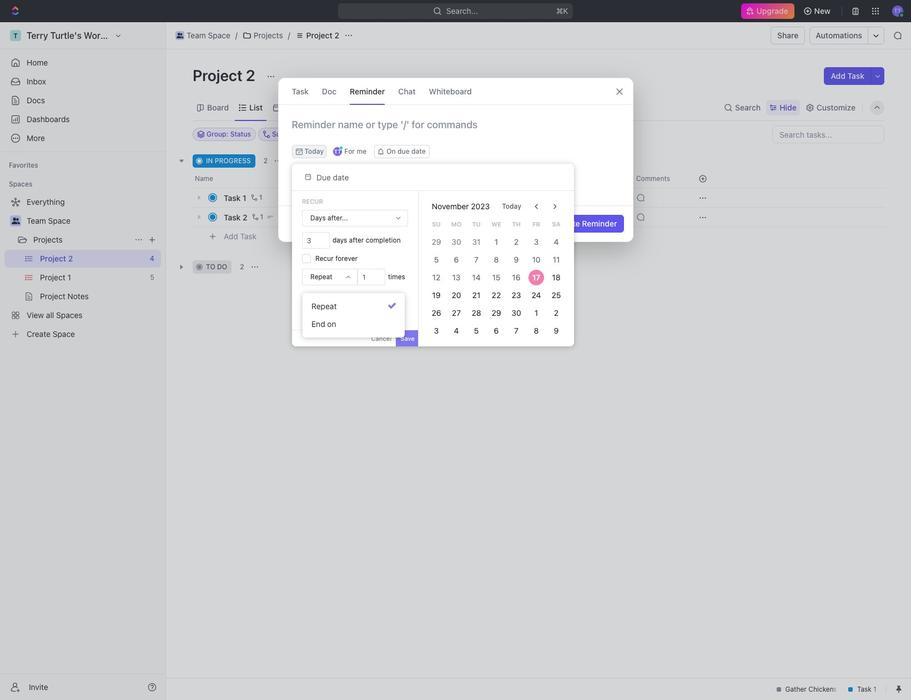 Task type: locate. For each thing, give the bounding box(es) containing it.
repeat button
[[303, 269, 357, 285]]

1 horizontal spatial /
[[288, 31, 290, 40]]

add task
[[831, 71, 865, 81], [298, 157, 328, 165], [224, 231, 257, 241]]

1 button right task 2 at top left
[[250, 212, 265, 223]]

1 horizontal spatial reminder
[[582, 219, 617, 228]]

1 vertical spatial 1 button
[[250, 212, 265, 223]]

hide button
[[767, 100, 800, 115]]

projects link
[[240, 29, 286, 42], [33, 231, 130, 249]]

0 vertical spatial add task
[[831, 71, 865, 81]]

0 horizontal spatial today
[[305, 147, 324, 156]]

0 vertical spatial today
[[305, 147, 324, 156]]

search
[[736, 102, 761, 112]]

0 horizontal spatial /
[[235, 31, 238, 40]]

2 / from the left
[[288, 31, 290, 40]]

1 vertical spatial add task
[[298, 157, 328, 165]]

0 horizontal spatial team
[[27, 216, 46, 226]]

repeat up end on
[[312, 302, 337, 311]]

space right user group image
[[48, 216, 70, 226]]

add for the rightmost add task button
[[831, 71, 846, 81]]

create
[[556, 219, 580, 228]]

add down calendar 'link'
[[298, 157, 311, 165]]

upgrade
[[757, 6, 789, 16]]

search button
[[721, 100, 765, 115]]

0 horizontal spatial team space
[[27, 216, 70, 226]]

0 vertical spatial projects link
[[240, 29, 286, 42]]

chat button
[[398, 78, 416, 104]]

favorites
[[9, 161, 38, 169]]

0 vertical spatial add task button
[[825, 67, 872, 85]]

0 vertical spatial projects
[[254, 31, 283, 40]]

2 vertical spatial add task button
[[219, 230, 261, 243]]

1 button
[[249, 192, 264, 203], [250, 212, 265, 223]]

inbox
[[27, 77, 46, 86]]

0 vertical spatial project 2
[[306, 31, 339, 40]]

hide
[[780, 102, 797, 112]]

add task up due date 'text box'
[[298, 157, 328, 165]]

recur forever
[[316, 254, 358, 263]]

add for left add task button
[[224, 231, 238, 241]]

1
[[243, 193, 246, 202], [259, 193, 262, 202], [260, 213, 264, 221]]

projects link inside tree
[[33, 231, 130, 249]]

1 right task 1
[[259, 193, 262, 202]]

customize button
[[803, 100, 859, 115]]

space right user group icon
[[208, 31, 230, 40]]

1 vertical spatial team space
[[27, 216, 70, 226]]

0 horizontal spatial add task
[[224, 231, 257, 241]]

add task button down task 2 at top left
[[219, 230, 261, 243]]

add task for the rightmost add task button
[[831, 71, 865, 81]]

0 horizontal spatial projects
[[33, 235, 63, 244]]

tree containing team space
[[4, 193, 161, 343]]

task up customize
[[848, 71, 865, 81]]

projects inside tree
[[33, 235, 63, 244]]

project
[[306, 31, 333, 40], [193, 66, 243, 84]]

repeat button
[[307, 298, 401, 316]]

team space right user group icon
[[187, 31, 230, 40]]

reminder up gantt link
[[350, 86, 385, 96]]

0 vertical spatial add
[[831, 71, 846, 81]]

today up th at the right of the page
[[502, 202, 522, 211]]

0 horizontal spatial projects link
[[33, 231, 130, 249]]

1 horizontal spatial add task button
[[285, 154, 332, 168]]

1 vertical spatial projects link
[[33, 231, 130, 249]]

0 vertical spatial reminder
[[350, 86, 385, 96]]

0 vertical spatial team
[[187, 31, 206, 40]]

add
[[831, 71, 846, 81], [298, 157, 311, 165], [224, 231, 238, 241]]

board link
[[205, 100, 229, 115]]

days
[[333, 236, 347, 244]]

0 horizontal spatial project 2
[[193, 66, 259, 84]]

1 vertical spatial recur
[[316, 254, 334, 263]]

1 vertical spatial repeat
[[312, 302, 337, 311]]

recur
[[302, 198, 323, 205], [316, 254, 334, 263]]

0 vertical spatial 1 button
[[249, 192, 264, 203]]

None field
[[302, 232, 330, 249], [358, 269, 386, 286], [302, 232, 330, 249], [358, 269, 386, 286]]

1 vertical spatial reminder
[[582, 219, 617, 228]]

doc
[[322, 86, 337, 96]]

1 horizontal spatial team
[[187, 31, 206, 40]]

0 horizontal spatial add
[[224, 231, 238, 241]]

0 horizontal spatial project
[[193, 66, 243, 84]]

times
[[388, 273, 405, 281]]

repeat down recur forever
[[311, 273, 333, 281]]

add task button
[[825, 67, 872, 85], [285, 154, 332, 168], [219, 230, 261, 243]]

2 inside "link"
[[335, 31, 339, 40]]

end
[[312, 319, 325, 329]]

favorites button
[[4, 159, 43, 172]]

1 horizontal spatial space
[[208, 31, 230, 40]]

1 vertical spatial add
[[298, 157, 311, 165]]

1 horizontal spatial add
[[298, 157, 311, 165]]

team right user group image
[[27, 216, 46, 226]]

1 vertical spatial team
[[27, 216, 46, 226]]

today button
[[496, 198, 528, 216]]

space
[[208, 31, 230, 40], [48, 216, 70, 226]]

team space link
[[173, 29, 233, 42], [27, 212, 159, 230]]

0 horizontal spatial space
[[48, 216, 70, 226]]

1 right task 2 at top left
[[260, 213, 264, 221]]

/
[[235, 31, 238, 40], [288, 31, 290, 40]]

whiteboard
[[429, 86, 472, 96]]

1 vertical spatial projects
[[33, 235, 63, 244]]

0 vertical spatial project
[[306, 31, 333, 40]]

reminder right create
[[582, 219, 617, 228]]

space inside tree
[[48, 216, 70, 226]]

recur up repeat dropdown button at the left top of the page
[[316, 254, 334, 263]]

2 horizontal spatial add task
[[831, 71, 865, 81]]

project 2 inside "link"
[[306, 31, 339, 40]]

1 horizontal spatial project
[[306, 31, 333, 40]]

add task button up customize
[[825, 67, 872, 85]]

2 vertical spatial add
[[224, 231, 238, 241]]

team right user group icon
[[187, 31, 206, 40]]

gantt
[[377, 102, 398, 112]]

end on
[[312, 319, 336, 329]]

2 vertical spatial add task
[[224, 231, 257, 241]]

doc button
[[322, 78, 337, 104]]

0 vertical spatial space
[[208, 31, 230, 40]]

recur for recur
[[302, 198, 323, 205]]

sa
[[552, 220, 561, 228]]

we
[[492, 220, 502, 228]]

share
[[778, 31, 799, 40]]

gantt link
[[375, 100, 398, 115]]

calendar link
[[281, 100, 316, 115]]

projects
[[254, 31, 283, 40], [33, 235, 63, 244]]

team space right user group image
[[27, 216, 70, 226]]

1 vertical spatial space
[[48, 216, 70, 226]]

1 horizontal spatial team space
[[187, 31, 230, 40]]

0 vertical spatial repeat
[[311, 273, 333, 281]]

task down task 1
[[224, 212, 241, 222]]

1 vertical spatial team space link
[[27, 212, 159, 230]]

0 horizontal spatial reminder
[[350, 86, 385, 96]]

1 horizontal spatial add task
[[298, 157, 328, 165]]

add up customize
[[831, 71, 846, 81]]

tree
[[4, 193, 161, 343]]

completion
[[366, 236, 401, 244]]

1 horizontal spatial projects link
[[240, 29, 286, 42]]

2
[[335, 31, 339, 40], [246, 66, 255, 84], [264, 157, 268, 165], [243, 212, 248, 222], [240, 263, 244, 271]]

today
[[305, 147, 324, 156], [502, 202, 522, 211]]

add task down task 2 at top left
[[224, 231, 257, 241]]

add task button down calendar 'link'
[[285, 154, 332, 168]]

reminder
[[350, 86, 385, 96], [582, 219, 617, 228]]

table link
[[335, 100, 357, 115]]

0 vertical spatial recur
[[302, 198, 323, 205]]

dashboards
[[27, 114, 70, 124]]

in progress
[[206, 157, 251, 165]]

1 horizontal spatial project 2
[[306, 31, 339, 40]]

dialog
[[278, 78, 634, 242]]

1 for task 1
[[259, 193, 262, 202]]

project inside "link"
[[306, 31, 333, 40]]

0 vertical spatial team space link
[[173, 29, 233, 42]]

today down calendar
[[305, 147, 324, 156]]

add down task 2 at top left
[[224, 231, 238, 241]]

add task up customize
[[831, 71, 865, 81]]

docs link
[[4, 92, 161, 109]]

team
[[187, 31, 206, 40], [27, 216, 46, 226]]

home link
[[4, 54, 161, 72]]

1 vertical spatial today
[[502, 202, 522, 211]]

save
[[401, 335, 415, 342]]

1 button right task 1
[[249, 192, 264, 203]]

repeat
[[311, 273, 333, 281], [312, 302, 337, 311]]

team space
[[187, 31, 230, 40], [27, 216, 70, 226]]

2 horizontal spatial add
[[831, 71, 846, 81]]

share button
[[771, 27, 806, 44]]

project 2
[[306, 31, 339, 40], [193, 66, 259, 84]]

recur down today dropdown button
[[302, 198, 323, 205]]

1 horizontal spatial today
[[502, 202, 522, 211]]

task up task 2 at top left
[[224, 193, 241, 202]]



Task type: vqa. For each thing, say whether or not it's contained in the screenshot.
"WEDNESDAY" on the top left
no



Task type: describe. For each thing, give the bounding box(es) containing it.
Reminder na﻿me or type '/' for commands text field
[[279, 118, 633, 145]]

automations
[[816, 31, 863, 40]]

end on button
[[307, 316, 401, 333]]

today inside button
[[502, 202, 522, 211]]

0 horizontal spatial team space link
[[27, 212, 159, 230]]

in
[[206, 157, 213, 165]]

task 1
[[224, 193, 246, 202]]

task 2
[[224, 212, 248, 222]]

new
[[815, 6, 831, 16]]

list link
[[247, 100, 263, 115]]

repeat inside dropdown button
[[311, 273, 333, 281]]

1 for task 2
[[260, 213, 264, 221]]

1 up task 2 at top left
[[243, 193, 246, 202]]

task button
[[292, 78, 309, 104]]

on
[[327, 319, 336, 329]]

Due date text field
[[317, 172, 409, 182]]

create reminder button
[[549, 215, 624, 233]]

tu
[[472, 220, 481, 228]]

recur for recur forever
[[316, 254, 334, 263]]

fr
[[533, 220, 540, 228]]

1 / from the left
[[235, 31, 238, 40]]

0 vertical spatial team space
[[187, 31, 230, 40]]

0 horizontal spatial add task button
[[219, 230, 261, 243]]

forever
[[336, 254, 358, 263]]

docs
[[27, 96, 45, 105]]

1 vertical spatial project
[[193, 66, 243, 84]]

progress
[[215, 157, 251, 165]]

to do
[[206, 263, 227, 271]]

1 vertical spatial add task button
[[285, 154, 332, 168]]

list
[[250, 102, 263, 112]]

1 button for 1
[[249, 192, 264, 203]]

today button
[[292, 145, 327, 158]]

sidebar navigation
[[0, 22, 166, 701]]

Search tasks... text field
[[773, 126, 884, 143]]

team space inside tree
[[27, 216, 70, 226]]

reminder button
[[350, 78, 385, 104]]

2 horizontal spatial add task button
[[825, 67, 872, 85]]

task down task 2 at top left
[[240, 231, 257, 241]]

calendar
[[283, 102, 316, 112]]

table
[[337, 102, 357, 112]]

team inside tree
[[27, 216, 46, 226]]

whiteboard button
[[429, 78, 472, 104]]

mo
[[451, 220, 462, 228]]

board
[[207, 102, 229, 112]]

create reminder
[[556, 219, 617, 228]]

search...
[[447, 6, 478, 16]]

inbox link
[[4, 73, 161, 91]]

dialog containing task
[[278, 78, 634, 242]]

user group image
[[177, 33, 183, 38]]

upgrade link
[[742, 3, 795, 19]]

th
[[512, 220, 521, 228]]

add task for left add task button
[[224, 231, 257, 241]]

project 2 link
[[293, 29, 342, 42]]

assignees
[[463, 130, 496, 138]]

1 button for 2
[[250, 212, 265, 223]]

2023
[[471, 202, 490, 211]]

chat
[[398, 86, 416, 96]]

spaces
[[9, 180, 32, 188]]

november
[[432, 202, 469, 211]]

task up due date 'text box'
[[313, 157, 328, 165]]

tree inside sidebar navigation
[[4, 193, 161, 343]]

assignees button
[[449, 128, 501, 141]]

task up calendar
[[292, 86, 309, 96]]

repeat inside button
[[312, 302, 337, 311]]

cancel
[[371, 335, 392, 342]]

automations button
[[811, 27, 868, 44]]

after
[[349, 236, 364, 244]]

today inside dropdown button
[[305, 147, 324, 156]]

dashboards link
[[4, 111, 161, 128]]

1 horizontal spatial projects
[[254, 31, 283, 40]]

1 vertical spatial project 2
[[193, 66, 259, 84]]

⌘k
[[557, 6, 569, 16]]

reminder inside button
[[582, 219, 617, 228]]

su
[[432, 220, 441, 228]]

do
[[217, 263, 227, 271]]

invite
[[29, 682, 48, 692]]

1 horizontal spatial team space link
[[173, 29, 233, 42]]

user group image
[[11, 218, 20, 224]]

to
[[206, 263, 215, 271]]

customize
[[817, 102, 856, 112]]

november 2023
[[432, 202, 490, 211]]

days after completion
[[333, 236, 401, 244]]

home
[[27, 58, 48, 67]]

new button
[[799, 2, 838, 20]]



